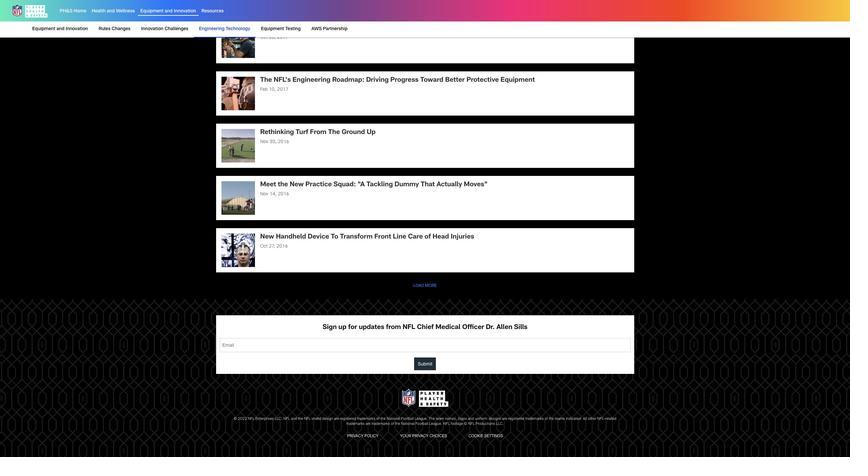 Task type: locate. For each thing, give the bounding box(es) containing it.
1 vertical spatial nov
[[260, 192, 268, 197]]

using biomechanical research to support improvements in helmet technology
[[260, 25, 511, 31]]

settings
[[484, 434, 503, 438]]

the up nov 14, 2016 at the top of page
[[278, 182, 288, 188]]

engineering inside 'banner'
[[199, 27, 225, 32]]

roadmap3 1 1024x408 image
[[221, 77, 255, 110]]

2 oct from the top
[[260, 244, 268, 249]]

the right 'from'
[[328, 129, 340, 136]]

improvements
[[395, 25, 441, 31]]

names,
[[445, 417, 457, 421]]

privacy
[[347, 434, 364, 438]]

nfl right 2022
[[248, 417, 255, 421]]

registered
[[340, 417, 356, 421], [508, 417, 524, 421]]

1 vertical spatial national
[[401, 422, 415, 426]]

football up your
[[401, 417, 414, 421]]

2017 down equipment testing
[[277, 35, 288, 40]]

llc. right the enterprises
[[275, 417, 283, 421]]

oct
[[260, 35, 268, 40], [260, 244, 268, 249]]

1 horizontal spatial are
[[366, 422, 371, 426]]

0 vertical spatial ©
[[234, 417, 237, 421]]

1 vertical spatial engineering
[[293, 77, 331, 84]]

handheld
[[276, 234, 306, 241]]

2016 right 30,
[[278, 140, 289, 144]]

2016 right 14,
[[278, 192, 289, 197]]

2 registered from the left
[[508, 417, 524, 421]]

and left shield at bottom left
[[291, 417, 297, 421]]

equipment and innovation
[[140, 9, 196, 14], [32, 27, 88, 32]]

turf
[[296, 129, 308, 136]]

0 vertical spatial the
[[260, 77, 272, 84]]

1 nov from the top
[[260, 140, 268, 144]]

0 vertical spatial league.
[[415, 417, 428, 421]]

oct left 27,
[[260, 244, 268, 249]]

national
[[387, 417, 400, 421], [401, 422, 415, 426]]

1 horizontal spatial ©
[[464, 422, 467, 426]]

enterprises
[[256, 417, 274, 421]]

0 horizontal spatial are
[[334, 417, 339, 421]]

player health and safety logo image
[[11, 3, 49, 19]]

banner
[[0, 0, 850, 38]]

the left 'team'
[[429, 417, 435, 421]]

1 horizontal spatial technology
[[474, 25, 511, 31]]

the
[[260, 77, 272, 84], [328, 129, 340, 136], [429, 417, 435, 421]]

trademarks left "teams"
[[525, 417, 544, 421]]

© left 2022
[[234, 417, 237, 421]]

0 vertical spatial nov
[[260, 140, 268, 144]]

0 vertical spatial national
[[387, 417, 400, 421]]

©
[[234, 417, 237, 421], [464, 422, 467, 426]]

privacy policy link
[[345, 432, 381, 441]]

trademarks
[[357, 417, 376, 421], [525, 417, 544, 421], [346, 422, 365, 426], [372, 422, 390, 426]]

nov 14, 2016
[[260, 192, 289, 197]]

the up the 'feb'
[[260, 77, 272, 84]]

chief
[[417, 325, 434, 331]]

are right designs
[[502, 417, 507, 421]]

engineering right nfl's
[[293, 77, 331, 84]]

health
[[92, 9, 106, 14]]

technology right helmet
[[474, 25, 511, 31]]

roadmap:
[[332, 77, 365, 84]]

head
[[433, 234, 449, 241]]

2016 for turf
[[278, 140, 289, 144]]

ph&s home
[[60, 9, 86, 14]]

engineering technology
[[199, 27, 250, 32]]

nov left 14,
[[260, 192, 268, 197]]

2 horizontal spatial the
[[429, 417, 435, 421]]

0 vertical spatial equipment and innovation
[[140, 9, 196, 14]]

equipment and innovation link up innovation challenges link
[[140, 9, 196, 14]]

0 vertical spatial 2016
[[278, 140, 289, 144]]

league. up privacy
[[415, 417, 428, 421]]

1 horizontal spatial llc.
[[496, 422, 504, 426]]

engineering technology link
[[196, 21, 253, 37]]

1 vertical spatial 2017
[[277, 87, 288, 92]]

0 horizontal spatial football
[[401, 417, 414, 421]]

2022
[[238, 417, 247, 421]]

from
[[310, 129, 327, 136]]

0 vertical spatial oct
[[260, 35, 268, 40]]

phs image
[[400, 388, 450, 409]]

league. down 'team'
[[429, 422, 442, 426]]

are right design
[[334, 417, 339, 421]]

equipment
[[140, 9, 164, 14], [32, 27, 55, 32], [261, 27, 284, 32], [501, 77, 535, 84]]

and up innovation challenges link
[[165, 9, 173, 14]]

toward
[[420, 77, 444, 84]]

rules changes link
[[96, 21, 133, 37]]

27,
[[269, 244, 275, 249]]

0 horizontal spatial innovation
[[66, 27, 88, 32]]

innovation left challenges
[[141, 27, 163, 32]]

0 vertical spatial football
[[401, 417, 414, 421]]

technology
[[474, 25, 511, 31], [226, 27, 250, 32]]

nfl down names,
[[443, 422, 450, 426]]

1 horizontal spatial engineering
[[293, 77, 331, 84]]

protective equipment 1024x408 image
[[221, 0, 255, 6]]

© down logos
[[464, 422, 467, 426]]

1 horizontal spatial the
[[328, 129, 340, 136]]

registered up privacy
[[340, 417, 356, 421]]

support
[[368, 25, 394, 31]]

0 horizontal spatial technology
[[226, 27, 250, 32]]

aws partnership
[[312, 27, 348, 32]]

engineering
[[199, 27, 225, 32], [293, 77, 331, 84]]

0 horizontal spatial league.
[[415, 417, 428, 421]]

nov for meet
[[260, 192, 268, 197]]

2 vertical spatial 2016
[[277, 244, 288, 249]]

1 horizontal spatial innovation
[[141, 27, 163, 32]]

brain device hero image
[[221, 233, 255, 267]]

are up policy at left
[[366, 422, 371, 426]]

new left the practice
[[290, 182, 304, 188]]

1 vertical spatial the
[[328, 129, 340, 136]]

0 vertical spatial new
[[290, 182, 304, 188]]

resources link
[[202, 9, 224, 14]]

for
[[348, 325, 357, 331]]

0 vertical spatial 2017
[[277, 35, 288, 40]]

0 vertical spatial equipment and innovation link
[[140, 9, 196, 14]]

1 vertical spatial football
[[416, 422, 428, 426]]

None submit
[[414, 358, 436, 370]]

1 vertical spatial 2016
[[278, 192, 289, 197]]

registered right designs
[[508, 417, 524, 421]]

privacy
[[412, 434, 429, 438]]

0 vertical spatial llc.
[[275, 417, 283, 421]]

1 horizontal spatial football
[[416, 422, 428, 426]]

nov left 30,
[[260, 140, 268, 144]]

meet
[[260, 182, 276, 188]]

helmet
[[450, 25, 473, 31]]

1 vertical spatial oct
[[260, 244, 268, 249]]

10,
[[269, 87, 276, 92]]

0 horizontal spatial registered
[[340, 417, 356, 421]]

2016 for the
[[278, 192, 289, 197]]

nov
[[260, 140, 268, 144], [260, 192, 268, 197]]

1 oct from the top
[[260, 35, 268, 40]]

new up 27,
[[260, 234, 274, 241]]

line
[[393, 234, 406, 241]]

innovation down home
[[66, 27, 88, 32]]

equipment testing
[[261, 27, 301, 32]]

2017
[[277, 35, 288, 40], [277, 87, 288, 92]]

nfl_helmets_still resized 1432 1024x573 image
[[221, 24, 255, 58]]

1 vertical spatial new
[[260, 234, 274, 241]]

ground
[[342, 129, 365, 136]]

1 vertical spatial equipment and innovation
[[32, 27, 88, 32]]

nfl up cookie
[[468, 422, 475, 426]]

0 horizontal spatial equipment and innovation link
[[32, 21, 91, 37]]

equipment and innovation link down ph&s
[[32, 21, 91, 37]]

related
[[605, 417, 617, 421]]

equipment and innovation up innovation challenges link
[[140, 9, 196, 14]]

privacy policy
[[347, 434, 379, 438]]

football up privacy
[[416, 422, 428, 426]]

none submit inside sign up for updates from nfl chief medical officer dr. allen sills footer
[[414, 358, 436, 370]]

home
[[74, 9, 86, 14]]

oct 27, 2016
[[260, 244, 288, 249]]

innovation challenges link
[[139, 21, 191, 37]]

technology inside 'banner'
[[226, 27, 250, 32]]

2 nov from the top
[[260, 192, 268, 197]]

rules
[[99, 27, 110, 32]]

Email email field
[[220, 338, 631, 352]]

1 horizontal spatial equipment and innovation
[[140, 9, 196, 14]]

sign up for updates from nfl chief medical officer dr. allen sills
[[323, 325, 528, 331]]

1 horizontal spatial registered
[[508, 417, 524, 421]]

innovation
[[174, 9, 196, 14], [66, 27, 88, 32], [141, 27, 163, 32]]

equipment and innovation down ph&s
[[32, 27, 88, 32]]

turf hero 1024x576 image
[[221, 129, 255, 162]]

oct left 05,
[[260, 35, 268, 40]]

2017 down nfl's
[[277, 87, 288, 92]]

and
[[107, 9, 115, 14], [165, 9, 173, 14], [57, 27, 64, 32], [291, 417, 297, 421], [468, 417, 474, 421]]

nfl right the enterprises
[[283, 417, 290, 421]]

0 vertical spatial engineering
[[199, 27, 225, 32]]

nfl-
[[597, 417, 605, 421]]

rethinking
[[260, 129, 294, 136]]

technology down the protective equipment 1024x408 image
[[226, 27, 250, 32]]

new handheld device to transform front line care of head injuries
[[260, 234, 474, 241]]

0 horizontal spatial national
[[387, 417, 400, 421]]

designs
[[489, 417, 501, 421]]

aws
[[312, 27, 322, 32]]

0 horizontal spatial engineering
[[199, 27, 225, 32]]

more
[[425, 284, 437, 288]]

league.
[[415, 417, 428, 421], [429, 422, 442, 426]]

and right health
[[107, 9, 115, 14]]

© 2022 nfl enterprises llc. nfl and the nfl shield design are registered trademarks of the national football league. the team names, logos and uniform designs are registered trademarks of the teams indicated. all other nfl-related trademarks are trademarks of the national football league. nfl footage © nfl productions llc.
[[234, 417, 617, 426]]

engineering down resources
[[199, 27, 225, 32]]

llc. down designs
[[496, 422, 504, 426]]

0 horizontal spatial llc.
[[275, 417, 283, 421]]

logos
[[458, 417, 467, 421]]

nfl
[[403, 325, 415, 331], [248, 417, 255, 421], [283, 417, 290, 421], [304, 417, 311, 421], [443, 422, 450, 426], [468, 422, 475, 426]]

footage
[[451, 422, 463, 426]]

2016 right 27,
[[277, 244, 288, 249]]

2 vertical spatial the
[[429, 417, 435, 421]]

innovation up challenges
[[174, 9, 196, 14]]

1 horizontal spatial league.
[[429, 422, 442, 426]]

new
[[290, 182, 304, 188], [260, 234, 274, 241]]

1 registered from the left
[[340, 417, 356, 421]]

other
[[588, 417, 596, 421]]

oct for new handheld device to transform front line care of head injuries
[[260, 244, 268, 249]]

trademarks up privacy policy
[[357, 417, 376, 421]]



Task type: vqa. For each thing, say whether or not it's contained in the screenshot.
middle 2018
no



Task type: describe. For each thing, give the bounding box(es) containing it.
biomechanical
[[280, 25, 327, 31]]

sign up for updates from nfl chief medical officer dr. allen sills footer
[[0, 299, 850, 457]]

nov for rethinking
[[260, 140, 268, 144]]

team
[[436, 417, 444, 421]]

dr.
[[486, 325, 495, 331]]

sign
[[323, 325, 337, 331]]

0 horizontal spatial new
[[260, 234, 274, 241]]

transform
[[340, 234, 373, 241]]

1 horizontal spatial national
[[401, 422, 415, 426]]

wellness
[[116, 9, 135, 14]]

load more button
[[411, 280, 439, 291]]

oct for using biomechanical research to support improvements in helmet technology
[[260, 35, 268, 40]]

shield
[[312, 417, 321, 421]]

2017 for nfl's
[[277, 87, 288, 92]]

load
[[413, 284, 424, 288]]

allen
[[497, 325, 513, 331]]

14,
[[270, 192, 277, 197]]

injuries
[[451, 234, 474, 241]]

rethinking turf from the ground up
[[260, 129, 376, 136]]

partnership
[[323, 27, 348, 32]]

officer
[[462, 325, 484, 331]]

policy
[[365, 434, 379, 438]]

the left shield at bottom left
[[298, 417, 303, 421]]

health and wellness link
[[92, 9, 135, 14]]

30,
[[270, 140, 277, 144]]

screen shot 2016 11 23 at 1 1432 1024x573 image
[[221, 181, 255, 215]]

design
[[322, 417, 333, 421]]

up
[[339, 325, 347, 331]]

choices
[[430, 434, 447, 438]]

care
[[408, 234, 423, 241]]

front
[[374, 234, 391, 241]]

better
[[445, 77, 465, 84]]

2016 for handheld
[[277, 244, 288, 249]]

that
[[421, 182, 435, 188]]

and down ph&s
[[57, 27, 64, 32]]

the nfl's engineering roadmap: driving progress toward better protective equipment
[[260, 77, 535, 84]]

banner containing ph&s home
[[0, 0, 850, 38]]

device
[[308, 234, 329, 241]]

testing
[[285, 27, 301, 32]]

feb 10, 2017
[[260, 87, 288, 92]]

1 vertical spatial league.
[[429, 422, 442, 426]]

and right logos
[[468, 417, 474, 421]]

dummy
[[395, 182, 419, 188]]

1 vertical spatial ©
[[464, 422, 467, 426]]

2 horizontal spatial innovation
[[174, 9, 196, 14]]

health and wellness
[[92, 9, 135, 14]]

cookie
[[469, 434, 483, 438]]

the up your
[[395, 422, 400, 426]]

to
[[360, 25, 367, 31]]

your privacy choices
[[400, 434, 447, 438]]

"a
[[358, 182, 365, 188]]

nfl's
[[274, 77, 291, 84]]

0 horizontal spatial ©
[[234, 417, 237, 421]]

indicated.
[[566, 417, 582, 421]]

0 horizontal spatial equipment and innovation
[[32, 27, 88, 32]]

meet the new practice squad: "a tackling dummy that actually moves"
[[260, 182, 488, 188]]

nov 30, 2016
[[260, 140, 289, 144]]

to
[[331, 234, 338, 241]]

1 horizontal spatial new
[[290, 182, 304, 188]]

2 horizontal spatial are
[[502, 417, 507, 421]]

from
[[386, 325, 401, 331]]

using
[[260, 25, 278, 31]]

up
[[367, 129, 376, 136]]

practice
[[306, 182, 332, 188]]

1 vertical spatial equipment and innovation link
[[32, 21, 91, 37]]

actually
[[437, 182, 462, 188]]

in
[[442, 25, 448, 31]]

rules changes
[[99, 27, 130, 32]]

moves"
[[464, 182, 488, 188]]

oct 05, 2017
[[260, 35, 288, 40]]

driving
[[366, 77, 389, 84]]

updates
[[359, 325, 384, 331]]

1 horizontal spatial equipment and innovation link
[[140, 9, 196, 14]]

the left "teams"
[[549, 417, 554, 421]]

1 vertical spatial llc.
[[496, 422, 504, 426]]

the up privacy policy link
[[381, 417, 386, 421]]

the inside © 2022 nfl enterprises llc. nfl and the nfl shield design are registered trademarks of the national football league. the team names, logos and uniform designs are registered trademarks of the teams indicated. all other nfl-related trademarks are trademarks of the national football league. nfl footage © nfl productions llc.
[[429, 417, 435, 421]]

trademarks up policy at left
[[372, 422, 390, 426]]

0 horizontal spatial the
[[260, 77, 272, 84]]

challenges
[[165, 27, 188, 32]]

aws partnership link
[[309, 21, 350, 37]]

all
[[583, 417, 587, 421]]

changes
[[112, 27, 130, 32]]

2017 for biomechanical
[[277, 35, 288, 40]]

05,
[[269, 35, 276, 40]]

tackling
[[367, 182, 393, 188]]

ph&s home link
[[60, 9, 86, 14]]

trademarks up privacy
[[346, 422, 365, 426]]

ph&s
[[60, 9, 72, 14]]

resources
[[202, 9, 224, 14]]

your privacy choices link
[[398, 432, 450, 441]]

medical
[[436, 325, 461, 331]]

sills
[[514, 325, 528, 331]]

nfl left shield at bottom left
[[304, 417, 311, 421]]

nfl right from on the left of the page
[[403, 325, 415, 331]]

research
[[329, 25, 358, 31]]

your
[[400, 434, 411, 438]]

cookie settings
[[469, 434, 503, 438]]

uniform
[[475, 417, 488, 421]]

protective
[[467, 77, 499, 84]]



